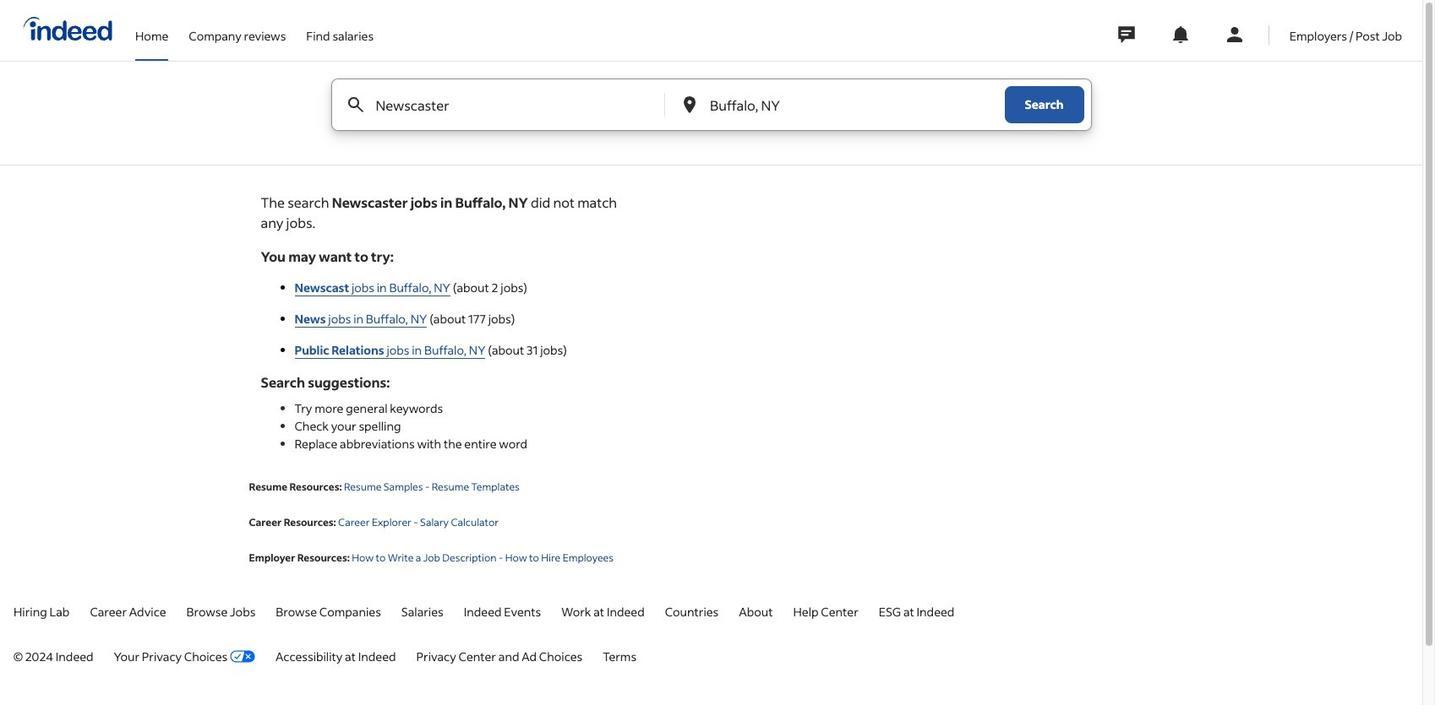 Task type: describe. For each thing, give the bounding box(es) containing it.
notifications unread count 0 image
[[1171, 25, 1191, 45]]



Task type: vqa. For each thing, say whether or not it's contained in the screenshot.
main content
no



Task type: locate. For each thing, give the bounding box(es) containing it.
messages unread count 0 image
[[1116, 18, 1138, 52]]

Edit location text field
[[707, 79, 971, 130]]

search: Job title, keywords, or company text field
[[372, 79, 637, 130]]

pagination navigation
[[235, 440, 646, 480]]

None search field
[[279, 79, 1144, 151]]

account image
[[1225, 25, 1245, 45]]



